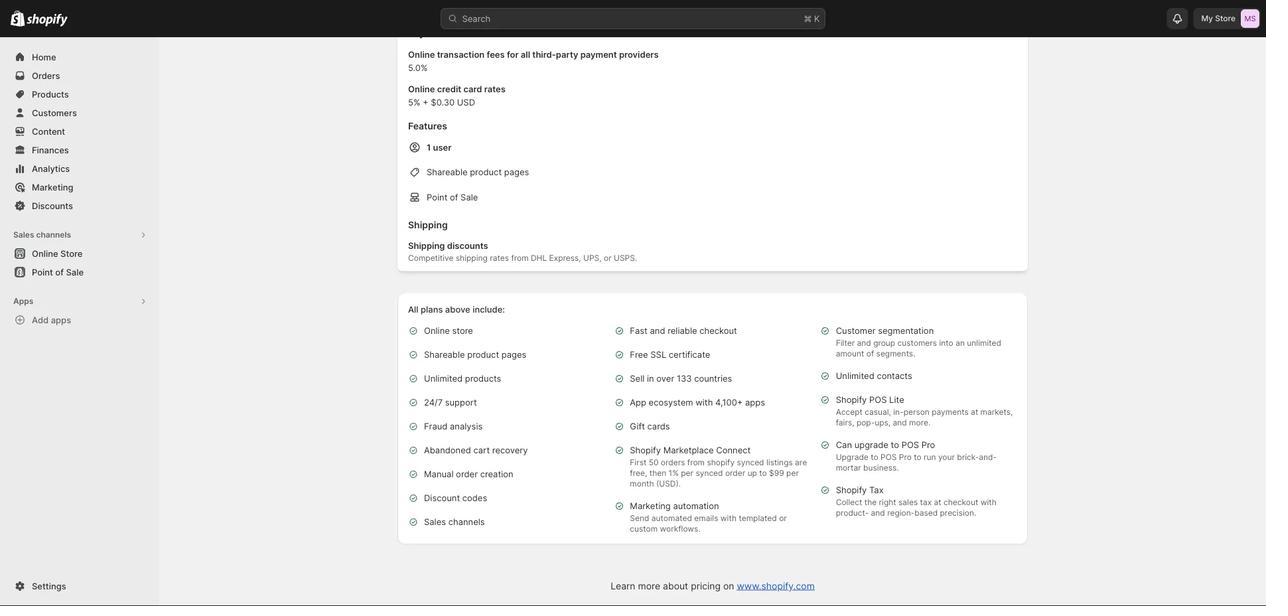 Task type: vqa. For each thing, say whether or not it's contained in the screenshot.


Task type: locate. For each thing, give the bounding box(es) containing it.
segments.
[[877, 349, 916, 359]]

0 vertical spatial shopify
[[836, 395, 867, 405]]

0 horizontal spatial point of sale
[[32, 267, 84, 277]]

from inside shipping discounts competitive shipping rates from dhl express, ups, or usps.
[[512, 253, 529, 263]]

content
[[32, 126, 65, 136]]

store
[[1216, 14, 1236, 23], [60, 248, 83, 259]]

50
[[649, 458, 659, 467]]

2 shipping from the top
[[408, 241, 445, 251]]

2 list from the top
[[408, 141, 1018, 208]]

0 horizontal spatial point
[[32, 267, 53, 277]]

shopify up accept
[[836, 395, 867, 405]]

home link
[[8, 48, 151, 66]]

the
[[865, 498, 877, 507]]

checkout right reliable
[[700, 326, 738, 336]]

over
[[657, 374, 675, 384]]

0 vertical spatial pos
[[870, 395, 887, 405]]

usd
[[457, 97, 475, 108]]

1 horizontal spatial checkout
[[944, 498, 979, 507]]

0 horizontal spatial apps
[[51, 315, 71, 325]]

1 vertical spatial or
[[780, 514, 787, 523]]

1 vertical spatial from
[[688, 458, 705, 467]]

1 vertical spatial list
[[408, 141, 1018, 208]]

1 horizontal spatial per
[[787, 468, 799, 478]]

0 vertical spatial store
[[1216, 14, 1236, 23]]

0 vertical spatial rates
[[485, 84, 506, 94]]

store right my
[[1216, 14, 1236, 23]]

shipping for shipping
[[408, 219, 448, 231]]

shareable product pages down user
[[427, 167, 529, 178]]

add
[[32, 315, 49, 325]]

rates right card
[[485, 84, 506, 94]]

gift
[[630, 422, 645, 432]]

0 horizontal spatial unlimited
[[424, 374, 463, 384]]

online down sales channels button
[[32, 248, 58, 259]]

point down 1 user at top
[[427, 192, 448, 203]]

1 vertical spatial channels
[[449, 517, 485, 528]]

business.
[[864, 463, 899, 473]]

1 horizontal spatial store
[[1216, 14, 1236, 23]]

0 vertical spatial point of sale
[[427, 192, 478, 203]]

to
[[892, 440, 900, 451], [871, 453, 879, 462], [915, 453, 922, 462], [760, 468, 767, 478]]

online up +
[[408, 84, 435, 94]]

1 vertical spatial checkout
[[944, 498, 979, 507]]

1 horizontal spatial or
[[780, 514, 787, 523]]

1 horizontal spatial marketing
[[630, 501, 671, 512]]

0 vertical spatial pro
[[922, 440, 936, 451]]

online down the plans at the bottom of the page
[[424, 326, 450, 336]]

1 vertical spatial pages
[[502, 350, 527, 360]]

point
[[427, 192, 448, 203], [32, 267, 53, 277]]

0 vertical spatial shareable
[[427, 167, 468, 178]]

0 horizontal spatial marketing
[[32, 182, 73, 192]]

0 vertical spatial apps
[[51, 315, 71, 325]]

1 vertical spatial point of sale
[[32, 267, 84, 277]]

sales channels up online store
[[13, 230, 71, 240]]

unlimited down amount
[[836, 371, 875, 381]]

1 vertical spatial sales
[[424, 517, 446, 528]]

shopify
[[836, 395, 867, 405], [630, 446, 661, 456], [836, 485, 867, 496]]

product for all plans above include:
[[468, 350, 499, 360]]

1 horizontal spatial with
[[721, 514, 737, 523]]

workflows.
[[660, 524, 701, 534]]

0 vertical spatial product
[[470, 167, 502, 178]]

1 horizontal spatial unlimited
[[836, 371, 875, 381]]

marketplace
[[664, 446, 714, 456]]

1 vertical spatial at
[[935, 498, 942, 507]]

0 horizontal spatial sales channels
[[13, 230, 71, 240]]

into
[[940, 338, 954, 348]]

1 horizontal spatial at
[[972, 407, 979, 417]]

store down sales channels button
[[60, 248, 83, 259]]

sales down discount
[[424, 517, 446, 528]]

1 vertical spatial shopify
[[630, 446, 661, 456]]

2 vertical spatial shopify
[[836, 485, 867, 496]]

1 horizontal spatial from
[[688, 458, 705, 467]]

1 horizontal spatial channels
[[449, 517, 485, 528]]

shareable product pages for all plans above include:
[[424, 350, 527, 360]]

shareable for features
[[427, 167, 468, 178]]

online inside button
[[32, 248, 58, 259]]

pricing
[[691, 581, 721, 592]]

1 horizontal spatial order
[[726, 468, 746, 478]]

third-
[[533, 49, 556, 60]]

pages for features
[[505, 167, 529, 178]]

marketing inside marketing automation send automated emails with templated or custom workflows.
[[630, 501, 671, 512]]

and down "customer"
[[858, 338, 872, 348]]

marketing
[[32, 182, 73, 192], [630, 501, 671, 512]]

shopify inside shopify pos lite accept casual, in-person payments at markets, fairs, pop-ups, and more.
[[836, 395, 867, 405]]

0 vertical spatial channels
[[36, 230, 71, 240]]

1 vertical spatial rates
[[490, 253, 509, 263]]

mortar
[[836, 463, 862, 473]]

0 vertical spatial sales channels
[[13, 230, 71, 240]]

synced down shopify
[[696, 468, 724, 478]]

1 horizontal spatial of
[[450, 192, 458, 203]]

0 vertical spatial from
[[512, 253, 529, 263]]

sales up online store
[[13, 230, 34, 240]]

app
[[630, 398, 647, 408]]

store inside button
[[60, 248, 83, 259]]

rates inside online credit card rates 5% + $0.30 usd
[[485, 84, 506, 94]]

per
[[682, 468, 694, 478], [787, 468, 799, 478]]

1 horizontal spatial synced
[[737, 458, 765, 467]]

point of sale down user
[[427, 192, 478, 203]]

recovery
[[493, 446, 528, 456]]

0 horizontal spatial sales
[[13, 230, 34, 240]]

fairs,
[[836, 418, 855, 428]]

discount codes
[[424, 493, 488, 504]]

0 horizontal spatial per
[[682, 468, 694, 478]]

1 vertical spatial apps
[[746, 398, 766, 408]]

1 vertical spatial product
[[468, 350, 499, 360]]

with left the '4,100+'
[[696, 398, 713, 408]]

$99
[[770, 468, 785, 478]]

sale down online store link on the left of the page
[[66, 267, 84, 277]]

0 horizontal spatial store
[[60, 248, 83, 259]]

1 horizontal spatial point
[[427, 192, 448, 203]]

order left up
[[726, 468, 746, 478]]

0 vertical spatial sale
[[461, 192, 478, 203]]

then
[[650, 468, 667, 478]]

sales channels down discount codes in the bottom of the page
[[424, 517, 485, 528]]

of up discounts
[[450, 192, 458, 203]]

synced up up
[[737, 458, 765, 467]]

with inside marketing automation send automated emails with templated or custom workflows.
[[721, 514, 737, 523]]

express,
[[550, 253, 582, 263]]

shopify up first
[[630, 446, 661, 456]]

content link
[[8, 122, 151, 141]]

1 vertical spatial of
[[55, 267, 64, 277]]

up
[[748, 468, 758, 478]]

discount
[[424, 493, 460, 504]]

shopify inside the shopify marketplace connect first 50 orders from shopify synced listings are free, then 1% per synced order up to $99 per month (usd).
[[630, 446, 661, 456]]

from down marketplace
[[688, 458, 705, 467]]

settings link
[[8, 577, 151, 596]]

pos up the business.
[[881, 453, 897, 462]]

1 per from the left
[[682, 468, 694, 478]]

1 vertical spatial shareable product pages
[[424, 350, 527, 360]]

0 horizontal spatial synced
[[696, 468, 724, 478]]

1 vertical spatial shipping
[[408, 241, 445, 251]]

0 horizontal spatial with
[[696, 398, 713, 408]]

of inside button
[[55, 267, 64, 277]]

connect
[[717, 446, 751, 456]]

sales channels inside sales channels button
[[13, 230, 71, 240]]

channels down codes
[[449, 517, 485, 528]]

2 vertical spatial of
[[867, 349, 875, 359]]

point of sale
[[427, 192, 478, 203], [32, 267, 84, 277]]

1 horizontal spatial pro
[[922, 440, 936, 451]]

shareable product pages up products
[[424, 350, 527, 360]]

per down are
[[787, 468, 799, 478]]

0 horizontal spatial or
[[604, 253, 612, 263]]

of down online store
[[55, 267, 64, 277]]

online up 5.0%
[[408, 49, 435, 60]]

and down the
[[872, 508, 886, 518]]

0 vertical spatial list
[[408, 48, 1018, 109]]

or right ups, at the left
[[604, 253, 612, 263]]

order inside the shopify marketplace connect first 50 orders from shopify synced listings are free, then 1% per synced order up to $99 per month (usd).
[[726, 468, 746, 478]]

apps right the '4,100+'
[[746, 398, 766, 408]]

1 shipping from the top
[[408, 219, 448, 231]]

store for my store
[[1216, 14, 1236, 23]]

1 vertical spatial store
[[60, 248, 83, 259]]

0 vertical spatial marketing
[[32, 182, 73, 192]]

0 horizontal spatial order
[[456, 469, 478, 480]]

0 horizontal spatial channels
[[36, 230, 71, 240]]

gift cards
[[630, 422, 670, 432]]

list containing online transaction fees for all third-party payment providers
[[408, 48, 1018, 109]]

list containing 1 user
[[408, 141, 1018, 208]]

more
[[638, 581, 661, 592]]

user
[[433, 142, 452, 153]]

app ecosystem with 4,100+ apps
[[630, 398, 766, 408]]

0 vertical spatial shareable product pages
[[427, 167, 529, 178]]

precision.
[[941, 508, 977, 518]]

2 horizontal spatial of
[[867, 349, 875, 359]]

2 vertical spatial pos
[[881, 453, 897, 462]]

0 vertical spatial pages
[[505, 167, 529, 178]]

list
[[408, 48, 1018, 109], [408, 141, 1018, 208]]

0 horizontal spatial checkout
[[700, 326, 738, 336]]

sales
[[899, 498, 919, 507]]

1 vertical spatial pro
[[900, 453, 912, 462]]

free
[[630, 350, 649, 360]]

0 vertical spatial or
[[604, 253, 612, 263]]

online inside online credit card rates 5% + $0.30 usd
[[408, 84, 435, 94]]

with right emails
[[721, 514, 737, 523]]

unlimited
[[836, 371, 875, 381], [424, 374, 463, 384]]

at left markets, in the right bottom of the page
[[972, 407, 979, 417]]

from inside the shopify marketplace connect first 50 orders from shopify synced listings are free, then 1% per synced order up to $99 per month (usd).
[[688, 458, 705, 467]]

0 vertical spatial synced
[[737, 458, 765, 467]]

at inside shopify pos lite accept casual, in-person payments at markets, fairs, pop-ups, and more.
[[972, 407, 979, 417]]

shipping
[[456, 253, 488, 263]]

pro left run
[[900, 453, 912, 462]]

pro
[[922, 440, 936, 451], [900, 453, 912, 462]]

1 horizontal spatial point of sale
[[427, 192, 478, 203]]

0 horizontal spatial sale
[[66, 267, 84, 277]]

1 vertical spatial sale
[[66, 267, 84, 277]]

point of sale down online store
[[32, 267, 84, 277]]

unlimited up 24/7 support
[[424, 374, 463, 384]]

rates right shipping
[[490, 253, 509, 263]]

0 vertical spatial sales
[[13, 230, 34, 240]]

at
[[972, 407, 979, 417], [935, 498, 942, 507]]

shopify
[[707, 458, 735, 467]]

ups,
[[584, 253, 602, 263]]

point down online store
[[32, 267, 53, 277]]

shipping inside shipping discounts competitive shipping rates from dhl express, ups, or usps.
[[408, 241, 445, 251]]

or right templated
[[780, 514, 787, 523]]

with down and-
[[981, 498, 997, 507]]

channels up online store
[[36, 230, 71, 240]]

1 vertical spatial with
[[981, 498, 997, 507]]

sale up discounts
[[461, 192, 478, 203]]

pages
[[505, 167, 529, 178], [502, 350, 527, 360]]

shopify inside 'shopify tax collect the right sales tax at checkout with product- and region-based precision.'
[[836, 485, 867, 496]]

pos up casual,
[[870, 395, 887, 405]]

0 horizontal spatial of
[[55, 267, 64, 277]]

checkout
[[700, 326, 738, 336], [944, 498, 979, 507]]

point of sale button
[[0, 263, 159, 282]]

learn more about pricing on www.shopify.com
[[611, 581, 815, 592]]

add apps
[[32, 315, 71, 325]]

sales
[[13, 230, 34, 240], [424, 517, 446, 528]]

shareable product pages
[[427, 167, 529, 178], [424, 350, 527, 360]]

shopify image
[[11, 10, 25, 26], [27, 14, 68, 27]]

1 vertical spatial shareable
[[424, 350, 465, 360]]

apps right "add"
[[51, 315, 71, 325]]

custom
[[630, 524, 658, 534]]

dhl
[[531, 253, 547, 263]]

1 vertical spatial point
[[32, 267, 53, 277]]

0 horizontal spatial from
[[512, 253, 529, 263]]

from
[[512, 253, 529, 263], [688, 458, 705, 467]]

2 horizontal spatial with
[[981, 498, 997, 507]]

to right upgrade on the right of the page
[[892, 440, 900, 451]]

0 horizontal spatial at
[[935, 498, 942, 507]]

and down in-
[[893, 418, 908, 428]]

of down group at the right bottom of page
[[867, 349, 875, 359]]

plans
[[421, 305, 443, 315]]

online store
[[424, 326, 473, 336]]

pos
[[870, 395, 887, 405], [902, 440, 920, 451], [881, 453, 897, 462]]

1 vertical spatial marketing
[[630, 501, 671, 512]]

certificate
[[669, 350, 711, 360]]

pos down the more.
[[902, 440, 920, 451]]

free ssl certificate
[[630, 350, 711, 360]]

or inside marketing automation send automated emails with templated or custom workflows.
[[780, 514, 787, 523]]

per right 1% on the right of the page
[[682, 468, 694, 478]]

0 vertical spatial of
[[450, 192, 458, 203]]

0 vertical spatial checkout
[[700, 326, 738, 336]]

all plans above include:
[[408, 305, 505, 315]]

pro up run
[[922, 440, 936, 451]]

to left run
[[915, 453, 922, 462]]

automated
[[652, 514, 693, 523]]

order up codes
[[456, 469, 478, 480]]

k
[[815, 13, 820, 24]]

1 list from the top
[[408, 48, 1018, 109]]

shipping for shipping discounts competitive shipping rates from dhl express, ups, or usps.
[[408, 241, 445, 251]]

synced
[[737, 458, 765, 467], [696, 468, 724, 478]]

or
[[604, 253, 612, 263], [780, 514, 787, 523]]

competitive
[[408, 253, 454, 263]]

customers
[[32, 108, 77, 118]]

0 vertical spatial at
[[972, 407, 979, 417]]

online inside online transaction fees for all third-party payment providers 5.0%
[[408, 49, 435, 60]]

2 vertical spatial with
[[721, 514, 737, 523]]

shareable down online store
[[424, 350, 465, 360]]

from left dhl
[[512, 253, 529, 263]]

to right up
[[760, 468, 767, 478]]

rates
[[485, 84, 506, 94], [490, 253, 509, 263]]

credit
[[437, 84, 462, 94]]

checkout up precision.
[[944, 498, 979, 507]]

shareable down user
[[427, 167, 468, 178]]

product
[[470, 167, 502, 178], [468, 350, 499, 360]]

marketing up discounts
[[32, 182, 73, 192]]

0 vertical spatial shipping
[[408, 219, 448, 231]]

shopify up 'collect' on the right bottom of the page
[[836, 485, 867, 496]]

marketing up send
[[630, 501, 671, 512]]

marketing for marketing automation send automated emails with templated or custom workflows.
[[630, 501, 671, 512]]

shopify for shopify tax
[[836, 485, 867, 496]]

1 vertical spatial sales channels
[[424, 517, 485, 528]]

at right tax
[[935, 498, 942, 507]]



Task type: describe. For each thing, give the bounding box(es) containing it.
point inside button
[[32, 267, 53, 277]]

creation
[[481, 469, 514, 480]]

1 horizontal spatial sales channels
[[424, 517, 485, 528]]

brick-
[[958, 453, 980, 462]]

cart
[[474, 446, 490, 456]]

markets,
[[981, 407, 1014, 417]]

pos inside shopify pos lite accept casual, in-person payments at markets, fairs, pop-ups, and more.
[[870, 395, 887, 405]]

online for online credit card rates 5% + $0.30 usd
[[408, 84, 435, 94]]

customers
[[898, 338, 938, 348]]

discounts
[[447, 241, 488, 251]]

list for payments
[[408, 48, 1018, 109]]

list for features
[[408, 141, 1018, 208]]

apps inside button
[[51, 315, 71, 325]]

filter
[[836, 338, 855, 348]]

⌘
[[804, 13, 812, 24]]

product-
[[836, 508, 869, 518]]

online for online transaction fees for all third-party payment providers 5.0%
[[408, 49, 435, 60]]

my
[[1202, 14, 1214, 23]]

accept
[[836, 407, 863, 417]]

point of sale inside button
[[32, 267, 84, 277]]

learn
[[611, 581, 636, 592]]

for
[[507, 49, 519, 60]]

marketing for marketing
[[32, 182, 73, 192]]

above
[[445, 305, 471, 315]]

www.shopify.com
[[737, 581, 815, 592]]

usps.
[[614, 253, 638, 263]]

checkout inside 'shopify tax collect the right sales tax at checkout with product- and region-based precision.'
[[944, 498, 979, 507]]

0 horizontal spatial pro
[[900, 453, 912, 462]]

orders link
[[8, 66, 151, 85]]

transaction
[[437, 49, 485, 60]]

$0.30
[[431, 97, 455, 108]]

finances
[[32, 145, 69, 155]]

features
[[408, 121, 448, 132]]

product for features
[[470, 167, 502, 178]]

products link
[[8, 85, 151, 104]]

all
[[521, 49, 531, 60]]

customer segmentation filter and group customers into an unlimited amount of segments.
[[836, 326, 1002, 359]]

shopify for shopify pos lite
[[836, 395, 867, 405]]

manual
[[424, 469, 454, 480]]

fast and reliable checkout
[[630, 326, 738, 336]]

5.0%
[[408, 63, 428, 73]]

unlimited products
[[424, 374, 502, 384]]

www.shopify.com link
[[737, 581, 815, 592]]

sale inside button
[[66, 267, 84, 277]]

pages for all plans above include:
[[502, 350, 527, 360]]

shopify pos lite accept casual, in-person payments at markets, fairs, pop-ups, and more.
[[836, 395, 1014, 428]]

sales channels button
[[8, 226, 151, 244]]

products
[[32, 89, 69, 99]]

store for online store
[[60, 248, 83, 259]]

and right fast
[[650, 326, 666, 336]]

segmentation
[[879, 326, 934, 336]]

add apps button
[[8, 311, 151, 329]]

include:
[[473, 305, 505, 315]]

region-
[[888, 508, 915, 518]]

analytics
[[32, 163, 70, 174]]

shareable product pages for features
[[427, 167, 529, 178]]

0 vertical spatial with
[[696, 398, 713, 408]]

1%
[[669, 468, 679, 478]]

my store
[[1202, 14, 1236, 23]]

sales inside button
[[13, 230, 34, 240]]

online store link
[[8, 244, 151, 263]]

2 per from the left
[[787, 468, 799, 478]]

send
[[630, 514, 650, 523]]

unlimited for unlimited contacts
[[836, 371, 875, 381]]

online transaction fees for all third-party payment providers 5.0%
[[408, 49, 659, 73]]

codes
[[463, 493, 488, 504]]

online for online store
[[424, 326, 450, 336]]

are
[[796, 458, 808, 467]]

reliable
[[668, 326, 698, 336]]

my store image
[[1242, 9, 1260, 28]]

1 horizontal spatial apps
[[746, 398, 766, 408]]

about
[[663, 581, 689, 592]]

unlimited contacts
[[836, 371, 913, 381]]

fraud analysis
[[424, 422, 483, 432]]

and inside shopify pos lite accept casual, in-person payments at markets, fairs, pop-ups, and more.
[[893, 418, 908, 428]]

payments
[[932, 407, 969, 417]]

online store button
[[0, 244, 159, 263]]

customer
[[836, 326, 876, 336]]

shareable for all plans above include:
[[424, 350, 465, 360]]

tax
[[921, 498, 932, 507]]

shopify for shopify marketplace connect
[[630, 446, 661, 456]]

manual order creation
[[424, 469, 514, 480]]

online for online store
[[32, 248, 58, 259]]

1 horizontal spatial sales
[[424, 517, 446, 528]]

analysis
[[450, 422, 483, 432]]

at inside 'shopify tax collect the right sales tax at checkout with product- and region-based precision.'
[[935, 498, 942, 507]]

shipping discounts competitive shipping rates from dhl express, ups, or usps.
[[408, 241, 638, 263]]

upgrade
[[855, 440, 889, 451]]

1 vertical spatial synced
[[696, 468, 724, 478]]

1 user
[[427, 142, 452, 153]]

point of sale inside list
[[427, 192, 478, 203]]

right
[[880, 498, 897, 507]]

listings
[[767, 458, 793, 467]]

search
[[463, 13, 491, 24]]

1 horizontal spatial shopify image
[[27, 14, 68, 27]]

countries
[[695, 374, 733, 384]]

+
[[423, 97, 429, 108]]

to inside the shopify marketplace connect first 50 orders from shopify synced listings are free, then 1% per synced order up to $99 per month (usd).
[[760, 468, 767, 478]]

discounts
[[32, 201, 73, 211]]

based
[[915, 508, 938, 518]]

unlimited
[[968, 338, 1002, 348]]

in
[[647, 374, 655, 384]]

to down upgrade on the right of the page
[[871, 453, 879, 462]]

and inside 'shopify tax collect the right sales tax at checkout with product- and region-based precision.'
[[872, 508, 886, 518]]

emails
[[695, 514, 719, 523]]

ssl
[[651, 350, 667, 360]]

(usd).
[[657, 479, 681, 489]]

with inside 'shopify tax collect the right sales tax at checkout with product- and region-based precision.'
[[981, 498, 997, 507]]

all
[[408, 305, 419, 315]]

an
[[956, 338, 965, 348]]

analytics link
[[8, 159, 151, 178]]

rates inside shipping discounts competitive shipping rates from dhl express, ups, or usps.
[[490, 253, 509, 263]]

of inside 'customer segmentation filter and group customers into an unlimited amount of segments.'
[[867, 349, 875, 359]]

collect
[[836, 498, 863, 507]]

or inside shipping discounts competitive shipping rates from dhl express, ups, or usps.
[[604, 253, 612, 263]]

1 horizontal spatial sale
[[461, 192, 478, 203]]

online store
[[32, 248, 83, 259]]

unlimited for unlimited products
[[424, 374, 463, 384]]

0 horizontal spatial shopify image
[[11, 10, 25, 26]]

fast
[[630, 326, 648, 336]]

1
[[427, 142, 431, 153]]

channels inside button
[[36, 230, 71, 240]]

card
[[464, 84, 482, 94]]

person
[[904, 407, 930, 417]]

0 vertical spatial point
[[427, 192, 448, 203]]

your
[[939, 453, 956, 462]]

sell
[[630, 374, 645, 384]]

and inside 'customer segmentation filter and group customers into an unlimited amount of segments.'
[[858, 338, 872, 348]]

1 vertical spatial pos
[[902, 440, 920, 451]]

on
[[724, 581, 735, 592]]

payment
[[581, 49, 617, 60]]



